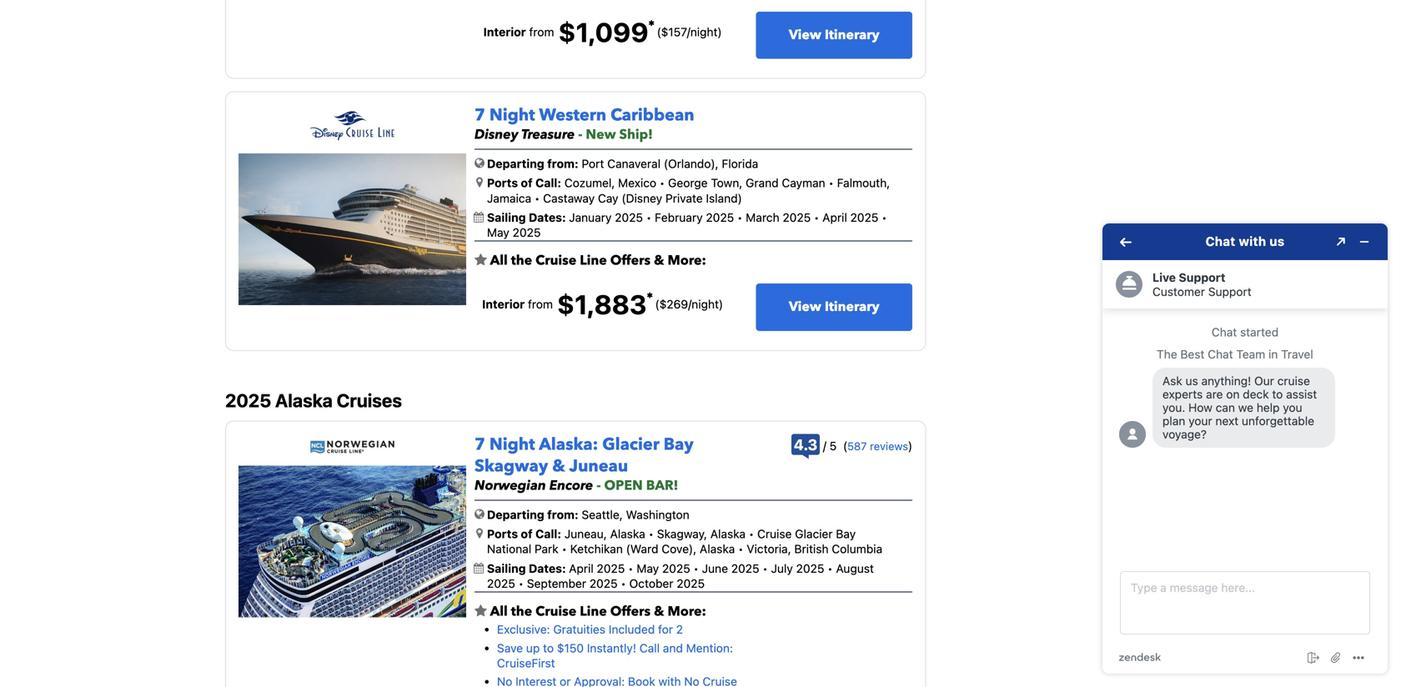 Task type: vqa. For each thing, say whether or not it's contained in the screenshot.
Juneau, Alaska Call:
yes



Task type: locate. For each thing, give the bounding box(es) containing it.
map marker image down globe image
[[476, 176, 483, 188]]

night inside 7 night alaska: glacier bay skagway & juneau norwegian encore - open bar!
[[490, 433, 535, 456]]

1 vertical spatial glacier
[[795, 527, 833, 541]]

bay up columbia at the bottom right of the page
[[836, 527, 856, 541]]

call: up castaway
[[536, 176, 561, 190]]

all the cruise line offers & more: for first star icon from the bottom
[[487, 603, 706, 621]]

& left the juneau
[[552, 455, 565, 478]]

2025 inside august 2025
[[487, 577, 515, 591]]

1 line from the top
[[580, 251, 607, 270]]

more: up 2
[[668, 603, 706, 621]]

sailing down national
[[487, 562, 526, 576]]

1 vertical spatial view itinerary
[[789, 298, 880, 316]]

0 vertical spatial april
[[823, 211, 847, 224]]

1 vertical spatial view itinerary link
[[756, 284, 913, 331]]

2 line from the top
[[580, 603, 607, 621]]

ports for cruise glacier bay national park
[[487, 527, 518, 541]]

/ left "5"
[[823, 439, 827, 453]]

1 ports from the top
[[487, 176, 518, 190]]

0 vertical spatial all the cruise line offers & more:
[[487, 251, 706, 270]]

september
[[527, 577, 586, 591]]

may up october
[[637, 562, 659, 576]]

1 vertical spatial dates:
[[529, 562, 566, 576]]

2 vertical spatial /
[[823, 439, 827, 453]]

1 vertical spatial offers
[[610, 603, 651, 621]]

dates: down castaway
[[529, 211, 566, 224]]

1 7 from the top
[[475, 104, 485, 127]]

1 horizontal spatial april
[[823, 211, 847, 224]]

from:
[[547, 157, 579, 170], [547, 508, 579, 522]]

offers up included
[[610, 603, 651, 621]]

sailing
[[487, 211, 526, 224], [487, 562, 526, 576]]

• left june
[[694, 562, 699, 576]]

0 vertical spatial &
[[654, 251, 664, 270]]

1 vertical spatial star image
[[475, 605, 487, 618]]

interior from $1,099
[[483, 16, 649, 48]]

1 view itinerary from the top
[[789, 26, 880, 44]]

from: left port
[[547, 157, 579, 170]]

2 the from the top
[[511, 603, 532, 621]]

all up exclusive:
[[490, 603, 508, 621]]

cruise
[[536, 251, 577, 270], [758, 527, 792, 541], [536, 603, 577, 621]]

0 vertical spatial bay
[[664, 433, 694, 456]]

7 night alaska: glacier bay skagway & juneau norwegian encore - open bar!
[[475, 433, 694, 495]]

0 horizontal spatial may
[[487, 226, 510, 240]]

2 all from the top
[[490, 603, 508, 621]]

1 vertical spatial from
[[528, 297, 553, 311]]

2 of from the top
[[521, 527, 533, 541]]

0 vertical spatial cruise
[[536, 251, 577, 270]]

0 vertical spatial night
[[490, 104, 535, 127]]

2 view itinerary from the top
[[789, 298, 880, 316]]

sailing dates: down park
[[487, 562, 569, 576]]

from: for juneau, alaska
[[547, 508, 579, 522]]

7
[[475, 104, 485, 127], [475, 433, 485, 456]]

2 all the cruise line offers & more: from the top
[[487, 603, 706, 621]]

0 vertical spatial /
[[687, 25, 691, 39]]

call: up park
[[536, 527, 561, 541]]

• up victoria,
[[746, 527, 758, 541]]

sailing down jamaica
[[487, 211, 526, 224]]

2 vertical spatial &
[[654, 603, 664, 621]]

map marker image for cruise glacier bay national park
[[476, 528, 483, 539]]

1 vertical spatial night
[[490, 433, 535, 456]]

1 vertical spatial the
[[511, 603, 532, 621]]

from left $1,883
[[528, 297, 553, 311]]

0 horizontal spatial -
[[578, 126, 583, 144]]

from inside interior from $1,099
[[529, 25, 554, 39]]

1 vertical spatial april
[[569, 562, 594, 576]]

-
[[578, 126, 583, 144], [597, 477, 601, 495]]

7 up globe image
[[475, 104, 485, 127]]

0 vertical spatial -
[[578, 126, 583, 144]]

call:
[[536, 176, 561, 190], [536, 527, 561, 541]]

1 ports of call: from the top
[[487, 176, 561, 190]]

national
[[487, 542, 532, 556]]

2 view from the top
[[789, 298, 822, 316]]

from for $1,099
[[529, 25, 554, 39]]

0 horizontal spatial bay
[[664, 433, 694, 456]]

/ right asterisk icon
[[688, 297, 692, 311]]

(ward
[[626, 542, 659, 556]]

port
[[582, 157, 604, 170]]

& for first star icon from the bottom
[[654, 603, 664, 621]]

0 vertical spatial call:
[[536, 176, 561, 190]]

1 vertical spatial all the cruise line offers & more:
[[487, 603, 706, 621]]

call: for cozumel, mexico
[[536, 176, 561, 190]]

7 up norwegian
[[475, 433, 485, 456]]

from left $1,099
[[529, 25, 554, 39]]

seattle,
[[582, 508, 623, 522]]

1 vertical spatial sailing
[[487, 562, 526, 576]]

star image
[[475, 253, 487, 267], [475, 605, 487, 618]]

1 vertical spatial /
[[688, 297, 692, 311]]

line down the january
[[580, 251, 607, 270]]

1 vertical spatial line
[[580, 603, 607, 621]]

1 vertical spatial of
[[521, 527, 533, 541]]

0 vertical spatial line
[[580, 251, 607, 270]]

7 inside 7 night western caribbean disney treasure - new ship!
[[475, 104, 485, 127]]

night up norwegian
[[490, 433, 535, 456]]

1 vertical spatial interior
[[482, 297, 525, 311]]

1 vertical spatial ports
[[487, 527, 518, 541]]

1 vertical spatial map marker image
[[476, 528, 483, 539]]

• right 'mexico'
[[660, 176, 665, 190]]

0 vertical spatial may
[[487, 226, 510, 240]]

2 itinerary from the top
[[825, 298, 880, 316]]

1 vertical spatial cruise
[[758, 527, 792, 541]]

0 vertical spatial departing
[[487, 157, 545, 170]]

0 vertical spatial from:
[[547, 157, 579, 170]]

dates: for ketchikan (ward cove), alaska
[[529, 562, 566, 576]]

0 vertical spatial glacier
[[603, 433, 660, 456]]

2 dates: from the top
[[529, 562, 566, 576]]

2 vertical spatial cruise
[[536, 603, 577, 621]]

star image down calendar icon
[[475, 605, 487, 618]]

included
[[609, 623, 655, 637]]

2 night from the top
[[490, 433, 535, 456]]

the up exclusive:
[[511, 603, 532, 621]]

1 vertical spatial all
[[490, 603, 508, 621]]

western
[[539, 104, 607, 127]]

dates: up september
[[529, 562, 566, 576]]

from: up juneau,
[[547, 508, 579, 522]]

1 from: from the top
[[547, 157, 579, 170]]

map marker image
[[476, 176, 483, 188], [476, 528, 483, 539]]

1 horizontal spatial may
[[637, 562, 659, 576]]

0 vertical spatial the
[[511, 251, 532, 270]]

town,
[[711, 176, 743, 190]]

cayman
[[782, 176, 826, 190]]

1 vertical spatial more:
[[668, 603, 706, 621]]

&
[[654, 251, 664, 270], [552, 455, 565, 478], [654, 603, 664, 621]]

1 vertical spatial view
[[789, 298, 822, 316]]

587 reviews link
[[848, 440, 908, 453]]

view itinerary link
[[756, 11, 913, 59], [756, 284, 913, 331]]

map marker image for falmouth, jamaica
[[476, 176, 483, 188]]

bay up bar!
[[664, 433, 694, 456]]

/
[[687, 25, 691, 39], [688, 297, 692, 311], [823, 439, 827, 453]]

2 more: from the top
[[668, 603, 706, 621]]

sailing for may 2025
[[487, 211, 526, 224]]

0 vertical spatial itinerary
[[825, 26, 880, 44]]

0 vertical spatial 7
[[475, 104, 485, 127]]

of up jamaica
[[521, 176, 533, 190]]

night)
[[691, 25, 722, 39], [692, 297, 723, 311]]

sailing dates: down jamaica
[[487, 211, 569, 224]]

1 the from the top
[[511, 251, 532, 270]]

0 vertical spatial from
[[529, 25, 554, 39]]

1 more: from the top
[[668, 251, 706, 270]]

1 vertical spatial ports of call:
[[487, 527, 561, 541]]

view itinerary for $1,883
[[789, 298, 880, 316]]

2 offers from the top
[[610, 603, 651, 621]]

sailing dates:
[[487, 211, 569, 224], [487, 562, 569, 576]]

departing down norwegian
[[487, 508, 545, 522]]

mexico
[[618, 176, 657, 190]]

2 star image from the top
[[475, 605, 487, 618]]

1 of from the top
[[521, 176, 533, 190]]

from: for cozumel, mexico
[[547, 157, 579, 170]]

of
[[521, 176, 533, 190], [521, 527, 533, 541]]

more: down january 2025 • february 2025 • march 2025 • april 2025 • may 2025
[[668, 251, 706, 270]]

offers
[[610, 251, 651, 270], [610, 603, 651, 621]]

night) right ($269
[[692, 297, 723, 311]]

& inside 7 night alaska: glacier bay skagway & juneau norwegian encore - open bar!
[[552, 455, 565, 478]]

/ right asterisk image
[[687, 25, 691, 39]]

offers up asterisk icon
[[610, 251, 651, 270]]

• up (ward
[[649, 527, 654, 541]]

cruise up victoria,
[[758, 527, 792, 541]]

0 vertical spatial interior
[[483, 25, 526, 39]]

5
[[830, 439, 837, 453]]

call
[[640, 641, 660, 655]]

disney cruise line image
[[310, 111, 395, 142]]

1 vertical spatial call:
[[536, 527, 561, 541]]

0 vertical spatial view
[[789, 26, 822, 44]]

save
[[497, 641, 523, 655]]

/ inside 4.3 / 5 ( 587 reviews )
[[823, 439, 827, 453]]

• down cayman
[[814, 211, 820, 224]]

interior inside interior from $1,099
[[483, 25, 526, 39]]

october
[[630, 577, 674, 591]]

offers for 2nd star icon from the bottom
[[610, 251, 651, 270]]

cruises
[[337, 390, 402, 411]]

1 vertical spatial 7
[[475, 433, 485, 456]]

the
[[511, 251, 532, 270], [511, 603, 532, 621]]

night left western
[[490, 104, 535, 127]]

and
[[663, 641, 683, 655]]

0 horizontal spatial april
[[569, 562, 594, 576]]

0 vertical spatial sailing
[[487, 211, 526, 224]]

line for first star icon from the bottom
[[580, 603, 607, 621]]

1 vertical spatial bay
[[836, 527, 856, 541]]

glacier inside 7 night alaska: glacier bay skagway & juneau norwegian encore - open bar!
[[603, 433, 660, 456]]

0 vertical spatial map marker image
[[476, 176, 483, 188]]

interior for $1,883
[[482, 297, 525, 311]]

from
[[529, 25, 554, 39], [528, 297, 553, 311]]

0 horizontal spatial glacier
[[603, 433, 660, 456]]

1 all from the top
[[490, 251, 508, 270]]

globe image
[[475, 157, 485, 169]]

calendar image
[[474, 563, 484, 574]]

1 vertical spatial &
[[552, 455, 565, 478]]

1 map marker image from the top
[[476, 176, 483, 188]]

all the cruise line offers & more: up exclusive: gratuities included for 2 link
[[487, 603, 706, 621]]

night for all the cruise line offers & more:
[[490, 433, 535, 456]]

0 vertical spatial star image
[[475, 253, 487, 267]]

all down jamaica
[[490, 251, 508, 270]]

cozumel, mexico • george town, grand cayman
[[565, 176, 826, 190]]

& up for
[[654, 603, 664, 621]]

alaska
[[275, 390, 333, 411], [610, 527, 646, 541], [711, 527, 746, 541], [700, 542, 735, 556]]

1 offers from the top
[[610, 251, 651, 270]]

ports up national
[[487, 527, 518, 541]]

itinerary for $1,099
[[825, 26, 880, 44]]

bay
[[664, 433, 694, 456], [836, 527, 856, 541]]

glacier up british
[[795, 527, 833, 541]]

2 7 from the top
[[475, 433, 485, 456]]

1 view from the top
[[789, 26, 822, 44]]

2 ports of call: from the top
[[487, 527, 561, 541]]

asterisk image
[[649, 20, 655, 26]]

($269 / night)
[[655, 297, 723, 311]]

sailing dates: for august 2025
[[487, 562, 569, 576]]

the for 2nd star icon from the bottom
[[511, 251, 532, 270]]

star image down calendar image
[[475, 253, 487, 267]]

• down falmouth,
[[882, 211, 887, 224]]

1 vertical spatial sailing dates:
[[487, 562, 569, 576]]

all the cruise line offers & more: down the january
[[487, 251, 706, 270]]

line up exclusive: gratuities included for 2 link
[[580, 603, 607, 621]]

cruise for first star icon from the bottom
[[536, 603, 577, 621]]

from inside interior from $1,883
[[528, 297, 553, 311]]

2 sailing dates: from the top
[[487, 562, 569, 576]]

$150
[[557, 641, 584, 655]]

1 call: from the top
[[536, 176, 561, 190]]

view
[[789, 26, 822, 44], [789, 298, 822, 316]]

1 vertical spatial may
[[637, 562, 659, 576]]

1 view itinerary link from the top
[[756, 11, 913, 59]]

of up national
[[521, 527, 533, 541]]

juneau,
[[565, 527, 607, 541]]

0 vertical spatial offers
[[610, 251, 651, 270]]

ports of call:
[[487, 176, 561, 190], [487, 527, 561, 541]]

2 from: from the top
[[547, 508, 579, 522]]

exclusive:
[[497, 623, 550, 637]]

• castaway cay (disney private island)
[[532, 191, 742, 205]]

departing from: port canaveral (orlando), florida
[[487, 157, 759, 170]]

2 departing from the top
[[487, 508, 545, 522]]

ports up jamaica
[[487, 176, 518, 190]]

$1,883
[[557, 289, 647, 320]]

1 vertical spatial -
[[597, 477, 601, 495]]

ports of call: up national
[[487, 527, 561, 541]]

1 vertical spatial from:
[[547, 508, 579, 522]]

interior inside interior from $1,883
[[482, 297, 525, 311]]

alaska up june
[[700, 542, 735, 556]]

2 ports from the top
[[487, 527, 518, 541]]

2025
[[615, 211, 643, 224], [706, 211, 734, 224], [783, 211, 811, 224], [851, 211, 879, 224], [513, 226, 541, 240], [225, 390, 271, 411], [597, 562, 625, 576], [662, 562, 690, 576], [731, 562, 760, 576], [796, 562, 825, 576], [487, 577, 515, 591], [590, 577, 618, 591], [677, 577, 705, 591]]

1 vertical spatial night)
[[692, 297, 723, 311]]

1 night from the top
[[490, 104, 535, 127]]

april down falmouth,
[[823, 211, 847, 224]]

- left 'new'
[[578, 126, 583, 144]]

1 dates: from the top
[[529, 211, 566, 224]]

1 sailing dates: from the top
[[487, 211, 569, 224]]

2 map marker image from the top
[[476, 528, 483, 539]]

0 vertical spatial night)
[[691, 25, 722, 39]]

1 itinerary from the top
[[825, 26, 880, 44]]

interior for $1,099
[[483, 25, 526, 39]]

7 for $1,883
[[475, 104, 485, 127]]

0 vertical spatial view itinerary
[[789, 26, 880, 44]]

1 horizontal spatial -
[[597, 477, 601, 495]]

- left the open at bottom
[[597, 477, 601, 495]]

april 2025 • may 2025 • june 2025 • july 2025
[[569, 562, 825, 576]]

1 all the cruise line offers & more: from the top
[[487, 251, 706, 270]]

interior from $1,883
[[482, 289, 647, 320]]

george
[[668, 176, 708, 190]]

night) for $1,099
[[691, 25, 722, 39]]

2 call: from the top
[[536, 527, 561, 541]]

glacier up the open at bottom
[[603, 433, 660, 456]]

1 departing from the top
[[487, 157, 545, 170]]

reviews
[[870, 440, 908, 453]]

bay inside 7 night alaska: glacier bay skagway & juneau norwegian encore - open bar!
[[664, 433, 694, 456]]

departing
[[487, 157, 545, 170], [487, 508, 545, 522]]

7 inside 7 night alaska: glacier bay skagway & juneau norwegian encore - open bar!
[[475, 433, 485, 456]]

march
[[746, 211, 780, 224]]

0 vertical spatial view itinerary link
[[756, 11, 913, 59]]

to
[[543, 641, 554, 655]]

0 vertical spatial dates:
[[529, 211, 566, 224]]

1 sailing from the top
[[487, 211, 526, 224]]

1 vertical spatial itinerary
[[825, 298, 880, 316]]

map marker image down globe icon
[[476, 528, 483, 539]]

night) for $1,883
[[692, 297, 723, 311]]

2 view itinerary link from the top
[[756, 284, 913, 331]]

view itinerary
[[789, 26, 880, 44], [789, 298, 880, 316]]

night) right ($157 on the top left
[[691, 25, 722, 39]]

2 sailing from the top
[[487, 562, 526, 576]]

mention:
[[686, 641, 733, 655]]

treasure
[[522, 126, 575, 144]]

0 vertical spatial of
[[521, 176, 533, 190]]

1 vertical spatial departing
[[487, 508, 545, 522]]

night inside 7 night western caribbean disney treasure - new ship!
[[490, 104, 535, 127]]

0 vertical spatial all
[[490, 251, 508, 270]]

1 horizontal spatial bay
[[836, 527, 856, 541]]

florida
[[722, 157, 759, 170]]

for
[[658, 623, 673, 637]]

1 horizontal spatial glacier
[[795, 527, 833, 541]]

cruise down september
[[536, 603, 577, 621]]

ports
[[487, 176, 518, 190], [487, 527, 518, 541]]

view itinerary for $1,099
[[789, 26, 880, 44]]

• right park
[[562, 542, 567, 556]]

the up interior from $1,883
[[511, 251, 532, 270]]

sailing dates: for may 2025
[[487, 211, 569, 224]]

0 vertical spatial sailing dates:
[[487, 211, 569, 224]]

disney
[[475, 126, 519, 144]]

april down ketchikan
[[569, 562, 594, 576]]

cruise up interior from $1,883
[[536, 251, 577, 270]]

departing down disney
[[487, 157, 545, 170]]

•
[[660, 176, 665, 190], [826, 176, 837, 190], [535, 191, 540, 205], [646, 211, 652, 224], [737, 211, 743, 224], [814, 211, 820, 224], [882, 211, 887, 224], [649, 527, 654, 541], [746, 527, 758, 541], [562, 542, 567, 556], [738, 542, 744, 556], [628, 562, 634, 576], [694, 562, 699, 576], [763, 562, 768, 576], [825, 562, 836, 576], [519, 577, 524, 591], [621, 577, 626, 591]]

view for $1,099
[[789, 26, 822, 44]]

• left september
[[519, 577, 524, 591]]

0 vertical spatial ports of call:
[[487, 176, 561, 190]]

dates:
[[529, 211, 566, 224], [529, 562, 566, 576]]

may down jamaica
[[487, 226, 510, 240]]

the for first star icon from the bottom
[[511, 603, 532, 621]]

ports of call: up jamaica
[[487, 176, 561, 190]]

& down january 2025 • february 2025 • march 2025 • april 2025 • may 2025
[[654, 251, 664, 270]]

april
[[823, 211, 847, 224], [569, 562, 594, 576]]

0 vertical spatial more:
[[668, 251, 706, 270]]

0 vertical spatial ports
[[487, 176, 518, 190]]



Task type: describe. For each thing, give the bounding box(es) containing it.
2025 alaska cruises
[[225, 390, 402, 411]]

glacier inside cruise glacier bay national park
[[795, 527, 833, 541]]

7 night western caribbean disney treasure - new ship!
[[475, 104, 695, 144]]

april inside january 2025 • february 2025 • march 2025 • april 2025 • may 2025
[[823, 211, 847, 224]]

& for 2nd star icon from the bottom
[[654, 251, 664, 270]]

view for $1,883
[[789, 298, 822, 316]]

cozumel,
[[565, 176, 615, 190]]

/ for $1,883
[[688, 297, 692, 311]]

norwegian
[[475, 477, 546, 495]]

alaska up the • ketchikan (ward cove), alaska • victoria, british columbia
[[711, 527, 746, 541]]

$1,099
[[558, 16, 649, 48]]

british
[[795, 542, 829, 556]]

private
[[666, 191, 703, 205]]

august
[[836, 562, 874, 576]]

departing for departing from: seattle, washington
[[487, 508, 545, 522]]

- inside 7 night alaska: glacier bay skagway & juneau norwegian encore - open bar!
[[597, 477, 601, 495]]

alaska:
[[539, 433, 598, 456]]

• right jamaica
[[535, 191, 540, 205]]

canaveral
[[607, 157, 661, 170]]

• left july
[[763, 562, 768, 576]]

from for $1,883
[[528, 297, 553, 311]]

more: for first star icon from the bottom
[[668, 603, 706, 621]]

cove),
[[662, 542, 697, 556]]

cruise for 2nd star icon from the bottom
[[536, 251, 577, 270]]

($157 / night)
[[657, 25, 722, 39]]

departing from: seattle, washington
[[487, 508, 690, 522]]

skagway,
[[657, 527, 707, 541]]

island)
[[706, 191, 742, 205]]

• down british
[[825, 562, 836, 576]]

(disney
[[622, 191, 663, 205]]

2
[[676, 623, 683, 637]]

up
[[526, 641, 540, 655]]

ship!
[[619, 126, 653, 144]]

caribbean
[[611, 104, 695, 127]]

norwegian encore image
[[239, 466, 466, 618]]

may inside january 2025 • february 2025 • march 2025 • april 2025 • may 2025
[[487, 226, 510, 240]]

departing for departing from: port canaveral (orlando), florida
[[487, 157, 545, 170]]

• left victoria,
[[738, 542, 744, 556]]

all for first star icon from the bottom
[[490, 603, 508, 621]]

grand
[[746, 176, 779, 190]]

calendar image
[[474, 212, 484, 223]]

exclusive: gratuities included for 2 save up to $150 instantly! call and mention: cruisefirst
[[497, 623, 733, 670]]

• september 2025 • october 2025
[[515, 577, 705, 591]]

/ for $1,099
[[687, 25, 691, 39]]

bay inside cruise glacier bay national park
[[836, 527, 856, 541]]

castaway
[[543, 191, 595, 205]]

gratuities
[[553, 623, 606, 637]]

(
[[843, 439, 848, 453]]

7 for all the cruise line offers & more:
[[475, 433, 485, 456]]

washington
[[626, 508, 690, 522]]

asterisk image
[[647, 292, 653, 299]]

all the cruise line offers & more: for 2nd star icon from the bottom
[[487, 251, 706, 270]]

juneau
[[569, 455, 628, 478]]

cruisefirst
[[497, 657, 555, 670]]

• right grand
[[826, 176, 837, 190]]

cruise inside cruise glacier bay national park
[[758, 527, 792, 541]]

(orlando),
[[664, 157, 719, 170]]

august 2025
[[487, 562, 874, 591]]

• down (ward
[[628, 562, 634, 576]]

($269
[[655, 297, 688, 311]]

jamaica
[[487, 191, 532, 205]]

• ketchikan (ward cove), alaska • victoria, british columbia
[[559, 542, 883, 556]]

bar!
[[646, 477, 679, 495]]

instantly!
[[587, 641, 637, 655]]

all for 2nd star icon from the bottom
[[490, 251, 508, 270]]

exclusive: gratuities included for 2 link
[[497, 623, 683, 637]]

norwegian cruise line image
[[310, 440, 395, 454]]

alaska up (ward
[[610, 527, 646, 541]]

line for 2nd star icon from the bottom
[[580, 251, 607, 270]]

- inside 7 night western caribbean disney treasure - new ship!
[[578, 126, 583, 144]]

juneau, alaska • skagway, alaska
[[565, 527, 746, 541]]

encore
[[550, 477, 593, 495]]

july
[[771, 562, 793, 576]]

• left march
[[737, 211, 743, 224]]

• left october
[[621, 577, 626, 591]]

globe image
[[475, 508, 485, 520]]

view itinerary link for $1,883
[[756, 284, 913, 331]]

more: for 2nd star icon from the bottom
[[668, 251, 706, 270]]

ketchikan
[[570, 542, 623, 556]]

january
[[569, 211, 612, 224]]

falmouth, jamaica
[[487, 176, 890, 205]]

cay
[[598, 191, 619, 205]]

ports of call: for ketchikan (ward cove), alaska
[[487, 527, 561, 541]]

columbia
[[832, 542, 883, 556]]

sailing for august 2025
[[487, 562, 526, 576]]

ports for falmouth, jamaica
[[487, 176, 518, 190]]

offers for first star icon from the bottom
[[610, 603, 651, 621]]

january 2025 • february 2025 • march 2025 • april 2025 • may 2025
[[487, 211, 887, 240]]

)
[[908, 439, 913, 453]]

ports of call: for castaway cay (disney private island)
[[487, 176, 561, 190]]

1 star image from the top
[[475, 253, 487, 267]]

4.3 / 5 ( 587 reviews )
[[794, 436, 913, 454]]

4.3
[[794, 436, 818, 454]]

victoria,
[[747, 542, 791, 556]]

save up to $150 instantly! call and mention: cruisefirst link
[[497, 641, 733, 670]]

of for castaway cay (disney private island)
[[521, 176, 533, 190]]

night for $1,883
[[490, 104, 535, 127]]

call: for juneau, alaska
[[536, 527, 561, 541]]

($157
[[657, 25, 687, 39]]

587
[[848, 440, 867, 453]]

falmouth,
[[837, 176, 890, 190]]

skagway
[[475, 455, 548, 478]]

february
[[655, 211, 703, 224]]

disney treasure image
[[239, 153, 466, 305]]

alaska left cruises
[[275, 390, 333, 411]]

• down (disney
[[646, 211, 652, 224]]

itinerary for $1,883
[[825, 298, 880, 316]]

open
[[604, 477, 643, 495]]

new
[[586, 126, 616, 144]]

dates: for castaway cay (disney private island)
[[529, 211, 566, 224]]

of for ketchikan (ward cove), alaska
[[521, 527, 533, 541]]

park
[[535, 542, 559, 556]]

view itinerary link for $1,099
[[756, 11, 913, 59]]

cruise glacier bay national park
[[487, 527, 856, 556]]

june
[[702, 562, 728, 576]]



